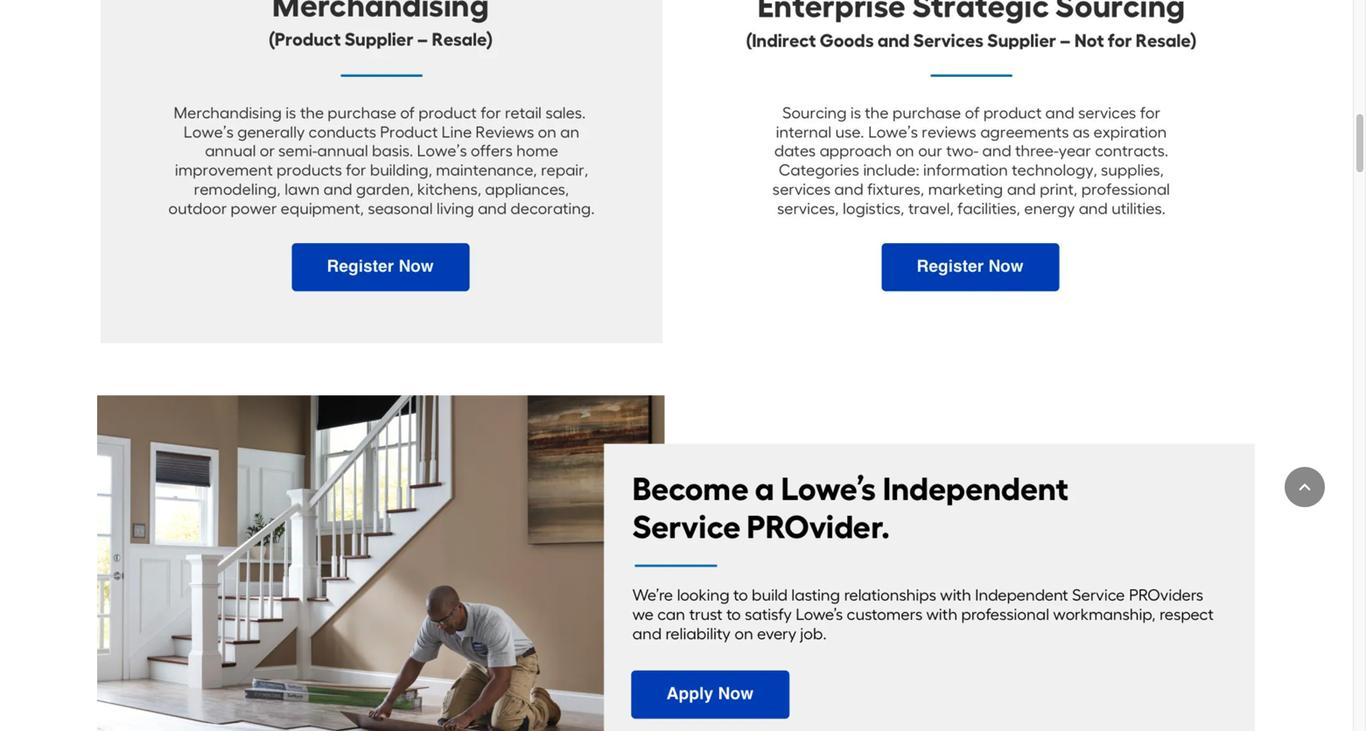 Task type: locate. For each thing, give the bounding box(es) containing it.
lowe's reviews agreements for non-retail services for 2 to 3 year contracts. image
[[690, 0, 1252, 343]]



Task type: vqa. For each thing, say whether or not it's contained in the screenshot.
system
no



Task type: describe. For each thing, give the bounding box(es) containing it.
scroll to top element
[[1285, 467, 1325, 508]]

become a lowe's independent service provider providing pro workmanship, respect and reliability. image
[[97, 396, 1256, 732]]

chevron up image
[[1296, 479, 1314, 496]]

lowe's merchandising for retail sales are done on an annual or semi-annual basis. image
[[101, 0, 662, 343]]



